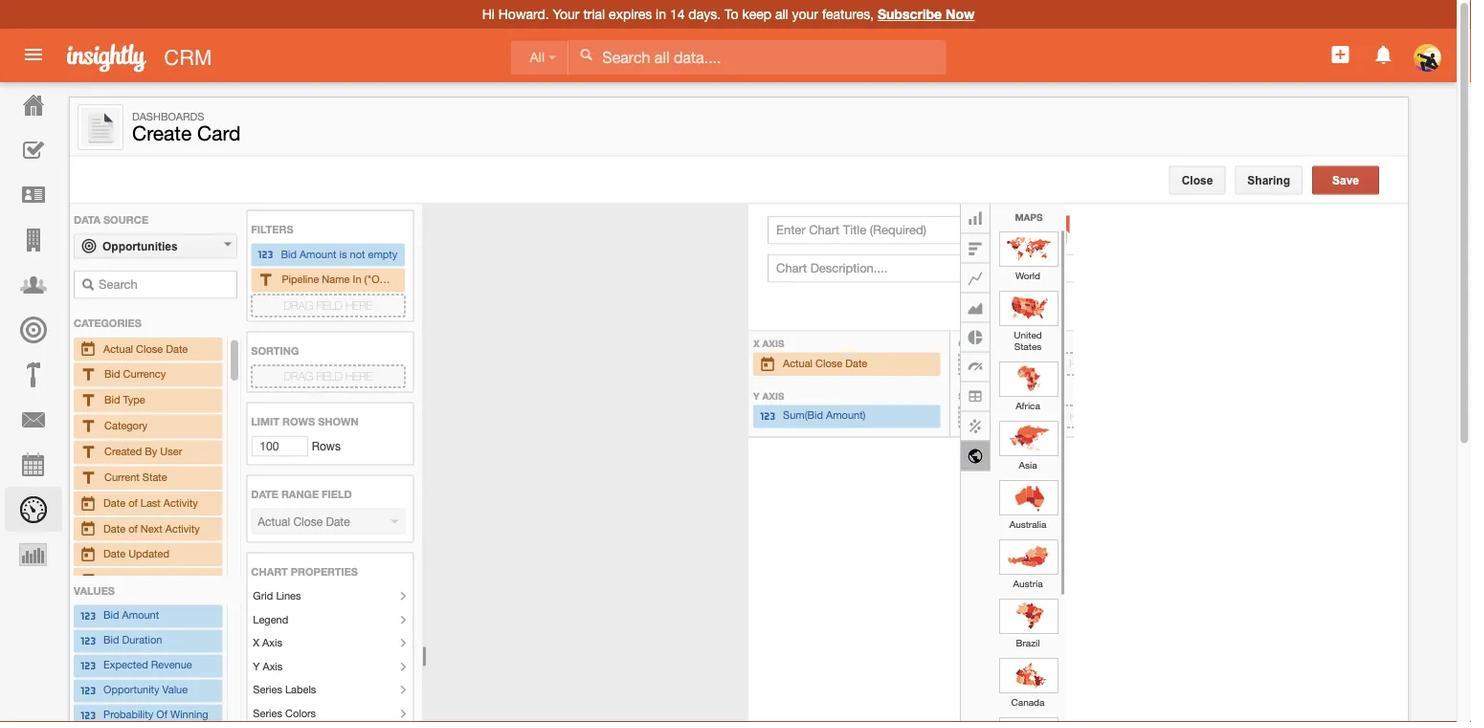 Task type: locate. For each thing, give the bounding box(es) containing it.
0 vertical spatial close
[[1182, 174, 1213, 187]]

0 vertical spatial actual
[[103, 342, 133, 355]]

1 vertical spatial series
[[253, 684, 282, 696]]

x axis down legend
[[253, 637, 282, 649]]

close
[[1182, 174, 1213, 187], [136, 342, 163, 355], [816, 357, 842, 370]]

0 horizontal spatial y axis
[[253, 660, 283, 673]]

field right africa on the right
[[1040, 410, 1067, 423]]

y axis
[[753, 390, 787, 401], [253, 660, 283, 673]]

now
[[946, 6, 975, 22]]

x
[[753, 337, 760, 349], [253, 637, 259, 649]]

x axis
[[753, 337, 784, 349], [253, 637, 282, 649]]

1 horizontal spatial y axis
[[753, 390, 787, 401]]

card
[[197, 122, 241, 145]]

0 horizontal spatial actual close date
[[103, 342, 188, 355]]

pipeline name in ("opportunity pipeline") link
[[257, 270, 475, 290]]

date
[[166, 342, 188, 355], [845, 357, 867, 370], [251, 488, 278, 500], [103, 496, 125, 509], [103, 522, 125, 534], [103, 547, 125, 560]]

y
[[753, 390, 760, 401], [253, 660, 260, 673]]

categories
[[74, 317, 142, 329]]

lines
[[276, 590, 301, 602]]

series up series colors
[[253, 684, 282, 696]]

1 vertical spatial y axis
[[253, 660, 283, 673]]

actual close date for categories
[[103, 342, 188, 355]]

0 horizontal spatial y
[[253, 660, 260, 673]]

1 horizontal spatial actual close date
[[783, 357, 867, 370]]

bid down values
[[103, 610, 119, 622]]

actual close date inside group
[[783, 357, 867, 370]]

activity right last
[[163, 496, 198, 509]]

actual close date link up 'amount)'
[[759, 355, 935, 374]]

pipeline")
[[430, 273, 475, 286]]

opportunity value link
[[79, 682, 217, 701]]

bid duration link
[[79, 632, 217, 651]]

close left sharing
[[1182, 174, 1213, 187]]

axis
[[762, 337, 784, 349], [762, 390, 784, 401], [262, 637, 282, 649], [263, 660, 283, 673]]

field inside series drag field here
[[1040, 410, 1067, 423]]

sharing link
[[1235, 166, 1303, 195]]

0 vertical spatial amount
[[300, 248, 336, 260]]

y axis inside group
[[753, 390, 787, 401]]

0 horizontal spatial x axis
[[253, 637, 282, 649]]

actual close date link inside group
[[759, 355, 935, 374]]

Chart Description.... text field
[[768, 254, 1236, 283]]

0 horizontal spatial actual close date link
[[79, 339, 217, 359]]

bid amount is not empty link
[[257, 245, 399, 265]]

of
[[128, 496, 138, 509], [128, 522, 138, 534]]

bid left type at the bottom left of the page
[[104, 393, 120, 406]]

bid
[[281, 248, 297, 260], [104, 368, 120, 380], [104, 393, 120, 406], [103, 610, 119, 622], [103, 634, 119, 647]]

1 vertical spatial x axis
[[253, 637, 282, 649]]

group drag field here
[[958, 337, 1096, 370]]

x axis up sum(bid
[[753, 337, 784, 349]]

0 vertical spatial series
[[958, 390, 993, 401]]

of left next
[[128, 522, 138, 534]]

of left last
[[128, 496, 138, 509]]

data
[[74, 213, 100, 226]]

1 horizontal spatial x axis
[[753, 337, 784, 349]]

probability
[[103, 709, 153, 721]]

chart
[[251, 566, 288, 578]]

1 vertical spatial actual close date
[[783, 357, 867, 370]]

actual close date up currency
[[103, 342, 188, 355]]

activity for date of next activity
[[165, 522, 200, 534]]

0 horizontal spatial close
[[136, 342, 163, 355]]

Enter Chart Title (Required) text field
[[768, 216, 1067, 245]]

probability of winning
[[103, 709, 208, 721]]

activity right next
[[165, 522, 200, 534]]

rows down shown
[[309, 440, 341, 453]]

y axis inside rows group
[[253, 660, 283, 673]]

actual close date inside rows group
[[103, 342, 188, 355]]

series for colors
[[253, 707, 282, 720]]

1 horizontal spatial x
[[753, 337, 760, 349]]

1 drag field here from the top
[[284, 299, 372, 312]]

date up 'amount)'
[[845, 357, 867, 370]]

1 vertical spatial x
[[253, 637, 259, 649]]

actual down categories at the left top of the page
[[103, 342, 133, 355]]

1 horizontal spatial actual
[[783, 357, 813, 370]]

filters
[[251, 223, 293, 235]]

shown
[[318, 415, 358, 428]]

duration
[[122, 634, 162, 647]]

date down current
[[103, 496, 125, 509]]

drag field here up shown
[[284, 370, 372, 383]]

bid amount
[[103, 610, 159, 622]]

values
[[74, 585, 115, 597]]

austria
[[1013, 578, 1043, 589]]

field down states
[[1040, 357, 1067, 370]]

field up shown
[[316, 370, 342, 383]]

1 vertical spatial rows
[[309, 440, 341, 453]]

drag
[[284, 299, 313, 312], [1008, 357, 1037, 370], [284, 370, 313, 383], [1008, 410, 1037, 423]]

data source
[[74, 213, 148, 226]]

y up sum(bid amount) link
[[753, 390, 760, 401]]

date up the description
[[103, 547, 125, 560]]

close up currency
[[136, 342, 163, 355]]

1 vertical spatial y
[[253, 660, 260, 673]]

here
[[346, 299, 372, 312], [1070, 357, 1096, 370], [346, 370, 372, 383], [1070, 410, 1096, 423]]

series for drag
[[958, 390, 993, 401]]

current state
[[104, 471, 167, 483]]

rows
[[282, 415, 315, 428], [309, 440, 341, 453]]

source
[[103, 213, 148, 226]]

features,
[[822, 6, 874, 22]]

amount for duration
[[122, 610, 159, 622]]

field inside group drag field here
[[1040, 357, 1067, 370]]

actual
[[103, 342, 133, 355], [783, 357, 813, 370]]

navigation
[[0, 82, 62, 577]]

field
[[316, 299, 342, 312], [1040, 357, 1067, 370], [316, 370, 342, 383], [1040, 410, 1067, 423], [322, 488, 352, 500]]

opportunities
[[102, 240, 178, 253]]

0 vertical spatial activity
[[163, 496, 198, 509]]

0 vertical spatial of
[[128, 496, 138, 509]]

last
[[140, 496, 161, 509]]

date range field
[[251, 488, 352, 500]]

save button
[[1312, 166, 1379, 195]]

hi howard. your trial expires in 14 days. to keep all your features, subscribe now
[[482, 6, 975, 22]]

field right range
[[322, 488, 352, 500]]

amount up duration
[[122, 610, 159, 622]]

states
[[1014, 340, 1042, 351]]

subscribe now link
[[878, 6, 975, 22]]

y axis up sum(bid
[[753, 390, 787, 401]]

1 vertical spatial amount
[[122, 610, 159, 622]]

trial
[[583, 6, 605, 22]]

x inside group
[[753, 337, 760, 349]]

rows group
[[70, 204, 475, 723]]

pipeline name in ("opportunity pipeline")
[[282, 273, 475, 286]]

1 horizontal spatial close
[[816, 357, 842, 370]]

description
[[104, 573, 158, 585]]

0 vertical spatial actual close date
[[103, 342, 188, 355]]

date for date updated
[[103, 547, 125, 560]]

white image
[[579, 48, 593, 61]]

drag down states
[[1008, 357, 1037, 370]]

currency
[[123, 368, 166, 380]]

drag field here
[[284, 299, 372, 312], [284, 370, 372, 383]]

1 vertical spatial close
[[136, 342, 163, 355]]

here inside series drag field here
[[1070, 410, 1096, 423]]

0 vertical spatial rows
[[282, 415, 315, 428]]

0 vertical spatial x
[[753, 337, 760, 349]]

chart properties
[[251, 566, 358, 578]]

rows up the # number field
[[282, 415, 315, 428]]

0 horizontal spatial amount
[[122, 610, 159, 622]]

date of last activity link
[[79, 494, 217, 513]]

# number field
[[251, 436, 309, 457]]

card image
[[81, 108, 120, 146]]

opportunities link
[[74, 234, 237, 259]]

bid for bid type
[[104, 393, 120, 406]]

date up date updated
[[103, 522, 125, 534]]

united states
[[1014, 329, 1042, 351]]

close inside rows group
[[136, 342, 163, 355]]

close for categories
[[136, 342, 163, 355]]

0 vertical spatial y
[[753, 390, 760, 401]]

current state link
[[79, 468, 217, 488]]

bid up 'bid type'
[[104, 368, 120, 380]]

group
[[958, 337, 993, 349]]

1 vertical spatial actual
[[783, 357, 813, 370]]

notifications image
[[1372, 43, 1395, 66]]

actual inside group
[[783, 357, 813, 370]]

series down group on the top right
[[958, 390, 993, 401]]

2 horizontal spatial close
[[1182, 174, 1213, 187]]

date left range
[[251, 488, 278, 500]]

close up sum(bid amount)
[[816, 357, 842, 370]]

dashboards
[[132, 110, 204, 123]]

close button
[[1169, 166, 1225, 195]]

2 of from the top
[[128, 522, 138, 534]]

Search text field
[[74, 270, 237, 299]]

bid up the pipeline
[[281, 248, 297, 260]]

0 horizontal spatial x
[[253, 637, 259, 649]]

sharing
[[1247, 174, 1290, 187]]

1 horizontal spatial actual close date link
[[759, 355, 935, 374]]

1 horizontal spatial amount
[[300, 248, 336, 260]]

1 horizontal spatial y
[[753, 390, 760, 401]]

0 vertical spatial y axis
[[753, 390, 787, 401]]

activity inside date of last activity link
[[163, 496, 198, 509]]

series down series labels
[[253, 707, 282, 720]]

expected revenue
[[103, 659, 192, 672]]

series labels
[[253, 684, 316, 696]]

1 vertical spatial drag field here
[[284, 370, 372, 383]]

drag up the asia
[[1008, 410, 1037, 423]]

actual inside rows group
[[103, 342, 133, 355]]

actual close date link up currency
[[79, 339, 217, 359]]

activity inside date of next activity link
[[165, 522, 200, 534]]

series inside series drag field here
[[958, 390, 993, 401]]

limit rows shown
[[251, 415, 358, 428]]

bid amount is not empty
[[281, 248, 397, 260]]

here inside group drag field here
[[1070, 357, 1096, 370]]

1 vertical spatial activity
[[165, 522, 200, 534]]

group
[[748, 201, 1275, 723]]

bid for bid duration
[[103, 634, 119, 647]]

actual close date link inside rows group
[[79, 339, 217, 359]]

y up series labels
[[253, 660, 260, 673]]

y axis up series labels
[[253, 660, 283, 673]]

your
[[792, 6, 818, 22]]

of for last
[[128, 496, 138, 509]]

date for date of next activity
[[103, 522, 125, 534]]

y inside rows group
[[253, 660, 260, 673]]

bid for bid currency
[[104, 368, 120, 380]]

date of next activity
[[103, 522, 200, 534]]

of for next
[[128, 522, 138, 534]]

africa
[[1016, 400, 1040, 411]]

0 vertical spatial drag field here
[[284, 299, 372, 312]]

series for labels
[[253, 684, 282, 696]]

value
[[162, 684, 188, 697]]

close for x axis
[[816, 357, 842, 370]]

2 drag field here from the top
[[284, 370, 372, 383]]

2 vertical spatial close
[[816, 357, 842, 370]]

2 vertical spatial series
[[253, 707, 282, 720]]

bid up expected
[[103, 634, 119, 647]]

actual up sum(bid
[[783, 357, 813, 370]]

0 vertical spatial x axis
[[753, 337, 784, 349]]

actual close date up sum(bid amount)
[[783, 357, 867, 370]]

amount left is on the top of page
[[300, 248, 336, 260]]

1 vertical spatial of
[[128, 522, 138, 534]]

0 horizontal spatial actual
[[103, 342, 133, 355]]

drag field here down name
[[284, 299, 372, 312]]

1 of from the top
[[128, 496, 138, 509]]



Task type: vqa. For each thing, say whether or not it's contained in the screenshot.
right Contacts
no



Task type: describe. For each thing, give the bounding box(es) containing it.
actual close date link for x axis
[[759, 355, 935, 374]]

of
[[156, 709, 167, 721]]

actual close date for x axis
[[783, 357, 867, 370]]

actual for x axis
[[783, 357, 813, 370]]

category link
[[79, 416, 217, 436]]

Search all data.... text field
[[569, 40, 946, 75]]

bid amount link
[[79, 607, 217, 626]]

range
[[281, 488, 319, 500]]

empty
[[368, 248, 397, 260]]

bid currency link
[[79, 365, 217, 385]]

opportunity
[[103, 684, 159, 697]]

actual close date link for categories
[[79, 339, 217, 359]]

all link
[[511, 41, 568, 75]]

date updated link
[[79, 545, 217, 564]]

asia
[[1019, 459, 1037, 470]]

actual for categories
[[103, 342, 133, 355]]

name
[[322, 273, 350, 286]]

sum(bid amount)
[[783, 409, 866, 422]]

activity for date of last activity
[[163, 496, 198, 509]]

sorting
[[251, 344, 299, 357]]

by
[[145, 445, 157, 457]]

revenue
[[151, 659, 192, 672]]

sum(bid
[[783, 409, 823, 422]]

type
[[123, 393, 145, 406]]

opportunity value
[[103, 684, 188, 697]]

save
[[1332, 174, 1359, 187]]

is
[[339, 248, 347, 260]]

created by user
[[104, 445, 182, 457]]

series colors
[[253, 707, 316, 720]]

grid
[[253, 590, 273, 602]]

your
[[553, 6, 580, 22]]

maps
[[1015, 211, 1043, 223]]

drag inside series drag field here
[[1008, 410, 1037, 423]]

legend
[[253, 613, 288, 626]]

in
[[656, 6, 666, 22]]

not
[[350, 248, 365, 260]]

labels
[[285, 684, 316, 696]]

date inside group
[[845, 357, 867, 370]]

current
[[104, 471, 139, 483]]

grid lines
[[253, 590, 301, 602]]

to
[[724, 6, 738, 22]]

bid type
[[104, 393, 145, 406]]

series drag field here
[[958, 390, 1096, 423]]

bid for bid amount
[[103, 610, 119, 622]]

colors
[[285, 707, 316, 720]]

properties
[[291, 566, 358, 578]]

world
[[1015, 269, 1040, 280]]

date up bid currency link
[[166, 342, 188, 355]]

all
[[530, 50, 545, 65]]

category
[[104, 419, 147, 432]]

y inside group
[[753, 390, 760, 401]]

howard.
[[498, 6, 549, 22]]

drag down the pipeline
[[284, 299, 313, 312]]

state
[[142, 471, 167, 483]]

field for date range field
[[322, 488, 352, 500]]

date of next activity link
[[79, 519, 217, 539]]

australia
[[1009, 518, 1046, 529]]

crm
[[164, 45, 212, 69]]

pipeline
[[282, 273, 319, 286]]

canada
[[1011, 696, 1045, 707]]

keep
[[742, 6, 771, 22]]

bid currency
[[104, 368, 166, 380]]

group containing drag field here
[[748, 201, 1275, 723]]

probability of winning link
[[79, 707, 217, 723]]

updated
[[128, 547, 169, 560]]

limit
[[251, 415, 280, 428]]

date for date of last activity
[[103, 496, 125, 509]]

united
[[1014, 329, 1042, 340]]

("opportunity
[[364, 273, 427, 286]]

all
[[775, 6, 788, 22]]

date updated
[[103, 547, 169, 560]]

brazil
[[1016, 637, 1040, 648]]

bid duration
[[103, 634, 162, 647]]

expires
[[609, 6, 652, 22]]

created
[[104, 445, 142, 457]]

drag down sorting
[[284, 370, 313, 383]]

search image
[[81, 278, 95, 291]]

winning
[[170, 709, 208, 721]]

days.
[[688, 6, 721, 22]]

x axis inside rows group
[[253, 637, 282, 649]]

create
[[132, 122, 192, 145]]

next
[[140, 522, 163, 534]]

field for group drag field here
[[1040, 357, 1067, 370]]

x inside rows group
[[253, 637, 259, 649]]

date for date range field
[[251, 488, 278, 500]]

drag inside group drag field here
[[1008, 357, 1037, 370]]

bid type link
[[79, 391, 217, 411]]

close inside button
[[1182, 174, 1213, 187]]

field down name
[[316, 299, 342, 312]]

14
[[670, 6, 685, 22]]

hi
[[482, 6, 495, 22]]

user
[[160, 445, 182, 457]]

created by user link
[[79, 442, 217, 462]]

expected revenue link
[[79, 657, 217, 676]]

dashboards create card
[[132, 110, 241, 145]]

amount for name
[[300, 248, 336, 260]]

field for series drag field here
[[1040, 410, 1067, 423]]

bid for bid amount is not empty
[[281, 248, 297, 260]]

in
[[353, 273, 361, 286]]



